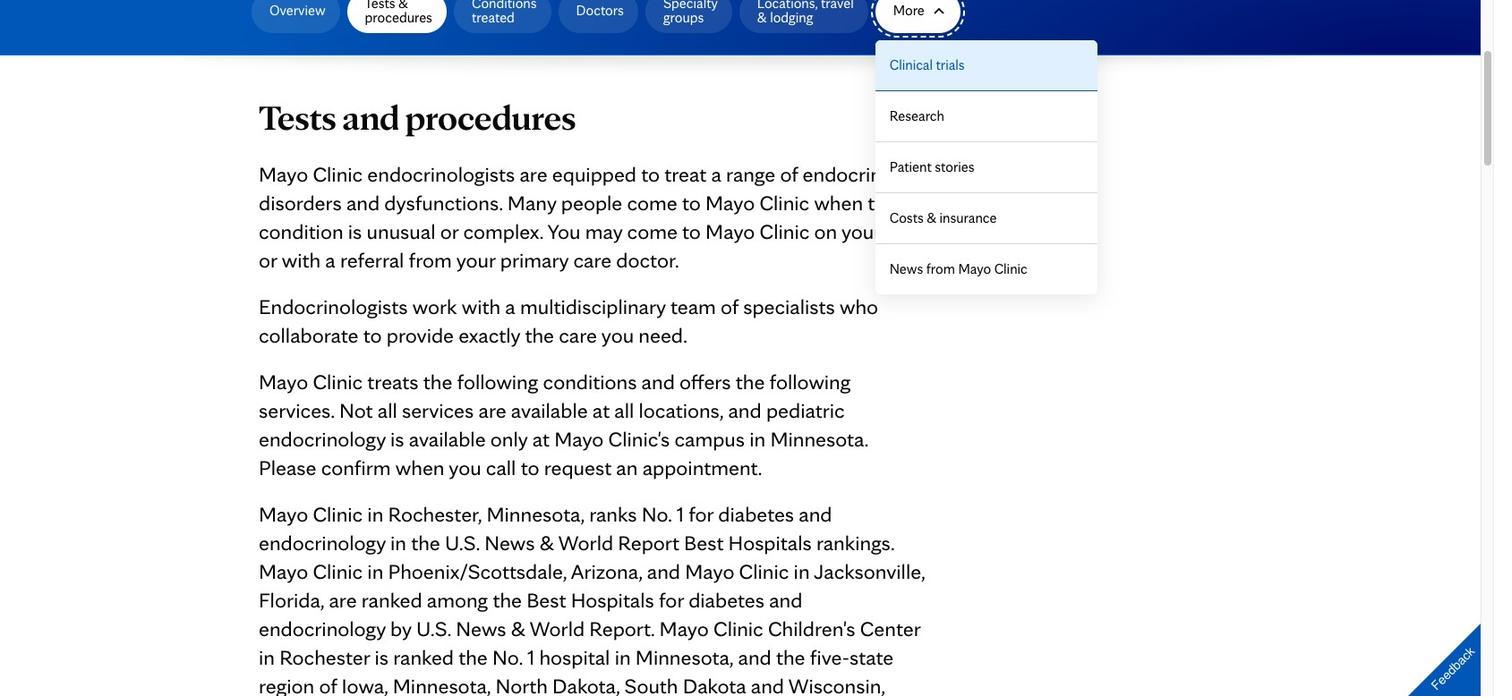 Task type: locate. For each thing, give the bounding box(es) containing it.
1 vertical spatial are
[[479, 398, 507, 424]]

1 vertical spatial endocrinology
[[259, 530, 386, 556]]

children's
[[768, 616, 856, 642]]

clinic up florida,
[[313, 559, 363, 585]]

doctor.
[[617, 247, 680, 273]]

or down condition
[[259, 247, 277, 273]]

clinical trials
[[890, 56, 965, 73]]

of right team
[[721, 294, 739, 320]]

following down "exactly"
[[457, 369, 539, 395]]

0 horizontal spatial when
[[396, 455, 445, 481]]

ranked up by
[[362, 588, 422, 614]]

world up arizona,
[[559, 530, 614, 556]]

1 horizontal spatial at
[[593, 398, 610, 424]]

is down services
[[391, 426, 404, 452]]

tests
[[259, 96, 337, 139]]

menu
[[876, 40, 1098, 295]]

0 vertical spatial available
[[511, 398, 588, 424]]

1 vertical spatial for
[[659, 588, 684, 614]]

menu containing clinical trials
[[876, 40, 1098, 295]]

mayo
[[259, 161, 308, 187], [706, 190, 755, 216], [706, 219, 755, 245], [959, 261, 992, 278], [259, 369, 308, 395], [555, 426, 604, 452], [259, 502, 308, 528], [259, 559, 308, 585], [685, 559, 735, 585], [660, 616, 709, 642]]

or
[[440, 219, 459, 245], [259, 247, 277, 273]]

to
[[642, 161, 660, 187], [683, 190, 701, 216], [683, 219, 701, 245], [363, 322, 382, 348], [521, 455, 540, 481]]

u.s.
[[445, 530, 480, 556], [417, 616, 451, 642]]

available
[[511, 398, 588, 424], [409, 426, 486, 452]]

at
[[593, 398, 610, 424], [533, 426, 550, 452]]

research link
[[876, 91, 1098, 142]]

in inside mayo clinic treats the following conditions and offers the following services. not all services are available at all locations, and pediatric endocrinology is available only at mayo clinic's campus in minnesota. please confirm when you call to request an appointment.
[[750, 426, 766, 452]]

a up "exactly"
[[505, 294, 516, 320]]

1 vertical spatial is
[[391, 426, 404, 452]]

in
[[750, 426, 766, 452], [368, 502, 384, 528], [391, 530, 407, 556], [368, 559, 384, 585], [794, 559, 810, 585], [259, 645, 275, 671], [615, 645, 631, 671]]

u.s. right by
[[417, 616, 451, 642]]

overview
[[270, 2, 326, 19]]

0 vertical spatial 1
[[677, 502, 684, 528]]

2 horizontal spatial is
[[391, 426, 404, 452]]

hospitals down arizona,
[[571, 588, 655, 614]]

1 vertical spatial 1
[[528, 645, 535, 671]]

mayo clinic endocrinologists are equipped to treat a range of endocrine disorders and dysfunctions. many people come to mayo clinic when their condition is unusual or complex. you may come to mayo clinic on your own or with a referral from your primary care doctor.
[[259, 161, 924, 273]]

menu bar
[[227, 0, 965, 40]]

0 vertical spatial care
[[574, 247, 612, 273]]

0 horizontal spatial are
[[329, 588, 357, 614]]

1 vertical spatial when
[[396, 455, 445, 481]]

you down multidisciplinary
[[602, 322, 634, 348]]

0 vertical spatial ranked
[[362, 588, 422, 614]]

clinic up not at the bottom left
[[313, 369, 363, 395]]

on
[[815, 219, 838, 245]]

come down treat
[[627, 190, 678, 216]]

you
[[602, 322, 634, 348], [449, 455, 482, 481]]

world up hospital
[[530, 616, 585, 642]]

from down unusual
[[409, 247, 452, 273]]

2 horizontal spatial a
[[712, 161, 722, 187]]

0 vertical spatial when
[[815, 190, 864, 216]]

0 vertical spatial are
[[520, 161, 548, 187]]

clinic left on
[[760, 219, 810, 245]]

0 vertical spatial world
[[559, 530, 614, 556]]

1 up the 'report'
[[677, 502, 684, 528]]

for
[[689, 502, 714, 528], [659, 588, 684, 614]]

is
[[348, 219, 362, 245], [391, 426, 404, 452], [375, 645, 389, 671]]

clinic down range in the top of the page
[[760, 190, 810, 216]]

best up hospital
[[527, 588, 567, 614]]

many
[[508, 190, 557, 216]]

0 horizontal spatial all
[[378, 398, 397, 424]]

available down services
[[409, 426, 486, 452]]

a down condition
[[325, 247, 336, 273]]

by
[[391, 616, 412, 642]]

tests and procedures
[[259, 96, 576, 139]]

you left call
[[449, 455, 482, 481]]

ranked down by
[[393, 645, 454, 671]]

2 vertical spatial is
[[375, 645, 389, 671]]

when inside mayo clinic treats the following conditions and offers the following services. not all services are available at all locations, and pediatric endocrinology is available only at mayo clinic's campus in minnesota. please confirm when you call to request an appointment.
[[396, 455, 445, 481]]

0 vertical spatial with
[[282, 247, 321, 273]]

0 vertical spatial your
[[842, 219, 881, 245]]

hospitals
[[729, 530, 812, 556], [571, 588, 655, 614]]

stories
[[935, 159, 975, 176]]

1 horizontal spatial of
[[721, 294, 739, 320]]

campus
[[675, 426, 745, 452]]

are inside the mayo clinic endocrinologists are equipped to treat a range of endocrine disorders and dysfunctions. many people come to mayo clinic when their condition is unusual or complex. you may come to mayo clinic on your own or with a referral from your primary care doctor.
[[520, 161, 548, 187]]

the down 'children's'
[[777, 645, 806, 671]]

clinical trials link
[[876, 40, 1098, 91]]

0 horizontal spatial is
[[348, 219, 362, 245]]

2 vertical spatial are
[[329, 588, 357, 614]]

world
[[559, 530, 614, 556], [530, 616, 585, 642]]

news
[[890, 261, 924, 278], [485, 530, 535, 556], [456, 616, 507, 642]]

are right florida,
[[329, 588, 357, 614]]

0 horizontal spatial of
[[319, 674, 337, 697]]

0 vertical spatial procedures
[[365, 9, 433, 26]]

when down endocrine
[[815, 190, 864, 216]]

0 horizontal spatial from
[[409, 247, 452, 273]]

0 horizontal spatial you
[[449, 455, 482, 481]]

care down multidisciplinary
[[559, 322, 597, 348]]

from down costs & insurance
[[927, 261, 956, 278]]

are up 'many'
[[520, 161, 548, 187]]

0 horizontal spatial available
[[409, 426, 486, 452]]

clinic up dakota
[[714, 616, 764, 642]]

for down appointment.
[[689, 502, 714, 528]]

2 vertical spatial endocrinology
[[259, 616, 386, 642]]

work
[[413, 294, 457, 320]]

2 vertical spatial of
[[319, 674, 337, 697]]

clinic up 'children's'
[[740, 559, 789, 585]]

1 vertical spatial with
[[462, 294, 501, 320]]

no.
[[642, 502, 672, 528], [493, 645, 523, 671]]

and up the rankings.
[[799, 502, 833, 528]]

people
[[561, 190, 623, 216]]

news down own
[[890, 261, 924, 278]]

0 vertical spatial at
[[593, 398, 610, 424]]

1 horizontal spatial when
[[815, 190, 864, 216]]

0 vertical spatial hospitals
[[729, 530, 812, 556]]

0 horizontal spatial a
[[325, 247, 336, 273]]

1 horizontal spatial or
[[440, 219, 459, 245]]

1 vertical spatial you
[[449, 455, 482, 481]]

of inside the mayo clinic endocrinologists are equipped to treat a range of endocrine disorders and dysfunctions. many people come to mayo clinic when their condition is unusual or complex. you may come to mayo clinic on your own or with a referral from your primary care doctor.
[[781, 161, 798, 187]]

the down among
[[459, 645, 488, 671]]

minnesota, down by
[[393, 674, 491, 697]]

call
[[486, 455, 516, 481]]

are inside mayo clinic in rochester, minnesota, ranks no. 1 for diabetes and endocrinology in the u.s. news & world report best hospitals rankings. mayo clinic in phoenix/scottsdale, arizona, and mayo clinic in jacksonville, florida, are ranked among the best hospitals for diabetes and endocrinology by u.s. news & world report. mayo clinic children's center in rochester is ranked the no. 1 hospital in minnesota, and the five-state region of iowa, minnesota, north dakota, south dakota and wisc
[[329, 588, 357, 614]]

for down the 'report'
[[659, 588, 684, 614]]

when inside the mayo clinic endocrinologists are equipped to treat a range of endocrine disorders and dysfunctions. many people come to mayo clinic when their condition is unusual or complex. you may come to mayo clinic on your own or with a referral from your primary care doctor.
[[815, 190, 864, 216]]

following up pediatric
[[770, 369, 851, 395]]

collaborate
[[259, 322, 359, 348]]

1 vertical spatial your
[[457, 247, 496, 273]]

care down may
[[574, 247, 612, 273]]

news up phoenix/scottsdale, at the left bottom of page
[[485, 530, 535, 556]]

equipped
[[552, 161, 637, 187]]

minnesota, up dakota
[[636, 645, 734, 671]]

no. up the 'north'
[[493, 645, 523, 671]]

u.s. up phoenix/scottsdale, at the left bottom of page
[[445, 530, 480, 556]]

dakota,
[[553, 674, 620, 697]]

1 up the 'north'
[[528, 645, 535, 671]]

request
[[544, 455, 612, 481]]

report
[[618, 530, 680, 556]]

and up unusual
[[347, 190, 380, 216]]

available up only
[[511, 398, 588, 424]]

treats
[[368, 369, 419, 395]]

0 horizontal spatial following
[[457, 369, 539, 395]]

1 horizontal spatial is
[[375, 645, 389, 671]]

with
[[282, 247, 321, 273], [462, 294, 501, 320]]

& left lodging
[[758, 9, 767, 26]]

from
[[409, 247, 452, 273], [927, 261, 956, 278]]

florida,
[[259, 588, 324, 614]]

1 horizontal spatial all
[[615, 398, 634, 424]]

1 horizontal spatial following
[[770, 369, 851, 395]]

or down the dysfunctions. in the left top of the page
[[440, 219, 459, 245]]

1 endocrinology from the top
[[259, 426, 386, 452]]

hospitals left the rankings.
[[729, 530, 812, 556]]

an
[[617, 455, 638, 481]]

diabetes
[[719, 502, 795, 528], [689, 588, 765, 614]]

of
[[781, 161, 798, 187], [721, 294, 739, 320], [319, 674, 337, 697]]

come up doctor.
[[628, 219, 678, 245]]

when up rochester,
[[396, 455, 445, 481]]

clinic down "costs & insurance" link
[[995, 261, 1028, 278]]

conditions
[[543, 369, 637, 395]]

0 horizontal spatial at
[[533, 426, 550, 452]]

1 vertical spatial best
[[527, 588, 567, 614]]

clinic down confirm
[[313, 502, 363, 528]]

0 vertical spatial endocrinology
[[259, 426, 386, 452]]

at right only
[[533, 426, 550, 452]]

is up the referral
[[348, 219, 362, 245]]

1 vertical spatial of
[[721, 294, 739, 320]]

& right costs
[[927, 210, 937, 227]]

1 horizontal spatial are
[[479, 398, 507, 424]]

0 vertical spatial or
[[440, 219, 459, 245]]

1 horizontal spatial for
[[689, 502, 714, 528]]

treated link
[[454, 0, 551, 33]]

1 horizontal spatial with
[[462, 294, 501, 320]]

a
[[712, 161, 722, 187], [325, 247, 336, 273], [505, 294, 516, 320]]

at down conditions
[[593, 398, 610, 424]]

come
[[627, 190, 678, 216], [628, 219, 678, 245]]

0 horizontal spatial hospitals
[[571, 588, 655, 614]]

all down treats
[[378, 398, 397, 424]]

news down among
[[456, 616, 507, 642]]

the
[[525, 322, 554, 348], [423, 369, 453, 395], [736, 369, 765, 395], [411, 530, 441, 556], [493, 588, 522, 614], [459, 645, 488, 671], [777, 645, 806, 671]]

0 horizontal spatial with
[[282, 247, 321, 273]]

feedback
[[1429, 645, 1478, 694]]

groups menu item
[[642, 0, 736, 40]]

2 vertical spatial a
[[505, 294, 516, 320]]

endocrinology down services.
[[259, 426, 386, 452]]

0 vertical spatial best
[[684, 530, 724, 556]]

with down condition
[[282, 247, 321, 273]]

and right tests
[[343, 96, 400, 139]]

no. up the 'report'
[[642, 502, 672, 528]]

diabetes up dakota
[[689, 588, 765, 614]]

south
[[625, 674, 679, 697]]

2 come from the top
[[628, 219, 678, 245]]

is inside mayo clinic in rochester, minnesota, ranks no. 1 for diabetes and endocrinology in the u.s. news & world report best hospitals rankings. mayo clinic in phoenix/scottsdale, arizona, and mayo clinic in jacksonville, florida, are ranked among the best hospitals for diabetes and endocrinology by u.s. news & world report. mayo clinic children's center in rochester is ranked the no. 1 hospital in minnesota, and the five-state region of iowa, minnesota, north dakota, south dakota and wisc
[[375, 645, 389, 671]]

dakota
[[683, 674, 747, 697]]

1 horizontal spatial a
[[505, 294, 516, 320]]

minnesota, down call
[[487, 502, 585, 528]]

2 horizontal spatial of
[[781, 161, 798, 187]]

need.
[[639, 322, 688, 348]]

1 vertical spatial come
[[628, 219, 678, 245]]

condition
[[259, 219, 344, 245]]

of right range in the top of the page
[[781, 161, 798, 187]]

1 vertical spatial care
[[559, 322, 597, 348]]

with up "exactly"
[[462, 294, 501, 320]]

2 horizontal spatial are
[[520, 161, 548, 187]]

best right the 'report'
[[684, 530, 724, 556]]

0 vertical spatial of
[[781, 161, 798, 187]]

3 endocrinology from the top
[[259, 616, 386, 642]]

0 vertical spatial come
[[627, 190, 678, 216]]

0 horizontal spatial or
[[259, 247, 277, 273]]

0 vertical spatial you
[[602, 322, 634, 348]]

clinic inside mayo clinic treats the following conditions and offers the following services. not all services are available at all locations, and pediatric endocrinology is available only at mayo clinic's campus in minnesota. please confirm when you call to request an appointment.
[[313, 369, 363, 395]]

your down complex.
[[457, 247, 496, 273]]

1 vertical spatial or
[[259, 247, 277, 273]]

you
[[548, 219, 581, 245]]

hospital
[[540, 645, 610, 671]]

of down rochester
[[319, 674, 337, 697]]

0 vertical spatial no.
[[642, 502, 672, 528]]

endocrinology up rochester
[[259, 616, 386, 642]]

1 horizontal spatial 1
[[677, 502, 684, 528]]

are
[[520, 161, 548, 187], [479, 398, 507, 424], [329, 588, 357, 614]]

the right "exactly"
[[525, 322, 554, 348]]

0 vertical spatial is
[[348, 219, 362, 245]]

news from mayo clinic
[[890, 261, 1028, 278]]

diabetes down appointment.
[[719, 502, 795, 528]]

is inside mayo clinic treats the following conditions and offers the following services. not all services are available at all locations, and pediatric endocrinology is available only at mayo clinic's campus in minnesota. please confirm when you call to request an appointment.
[[391, 426, 404, 452]]

1 vertical spatial no.
[[493, 645, 523, 671]]

1 vertical spatial a
[[325, 247, 336, 273]]

best
[[684, 530, 724, 556], [527, 588, 567, 614]]

1 horizontal spatial you
[[602, 322, 634, 348]]

a right treat
[[712, 161, 722, 187]]

endocrinology up florida,
[[259, 530, 386, 556]]

are up only
[[479, 398, 507, 424]]

is up iowa,
[[375, 645, 389, 671]]

and up locations,
[[642, 369, 675, 395]]

your
[[842, 219, 881, 245], [457, 247, 496, 273]]

the up services
[[423, 369, 453, 395]]

your right on
[[842, 219, 881, 245]]

all up clinic's
[[615, 398, 634, 424]]

1 horizontal spatial from
[[927, 261, 956, 278]]

and right dakota
[[751, 674, 785, 697]]

1 vertical spatial available
[[409, 426, 486, 452]]



Task type: vqa. For each thing, say whether or not it's contained in the screenshot.
X link
no



Task type: describe. For each thing, give the bounding box(es) containing it.
1 following from the left
[[457, 369, 539, 395]]

rochester,
[[388, 502, 482, 528]]

costs
[[890, 210, 924, 227]]

& lodging menu item
[[736, 0, 872, 40]]

services.
[[259, 398, 335, 424]]

specialists
[[744, 294, 835, 320]]

not
[[339, 398, 373, 424]]

region
[[259, 674, 315, 697]]

dysfunctions.
[[385, 190, 503, 216]]

jacksonville,
[[814, 559, 926, 585]]

state
[[850, 645, 894, 671]]

0 horizontal spatial 1
[[528, 645, 535, 671]]

& up the 'north'
[[511, 616, 526, 642]]

menu bar containing overview
[[227, 0, 965, 40]]

report.
[[590, 616, 655, 642]]

doctors menu item
[[555, 0, 642, 40]]

with inside the mayo clinic endocrinologists are equipped to treat a range of endocrine disorders and dysfunctions. many people come to mayo clinic when their condition is unusual or complex. you may come to mayo clinic on your own or with a referral from your primary care doctor.
[[282, 247, 321, 273]]

0 vertical spatial diabetes
[[719, 502, 795, 528]]

minnesota.
[[771, 426, 869, 452]]

clinic inside "news from mayo clinic" link
[[995, 261, 1028, 278]]

patient
[[890, 159, 932, 176]]

2 vertical spatial news
[[456, 616, 507, 642]]

2 following from the left
[[770, 369, 851, 395]]

referral
[[340, 247, 404, 273]]

and up dakota
[[739, 645, 772, 671]]

services
[[402, 398, 474, 424]]

locations,
[[639, 398, 724, 424]]

clinic's
[[609, 426, 670, 452]]

feedback button
[[1394, 609, 1495, 697]]

overview link
[[252, 0, 340, 33]]

team
[[671, 294, 716, 320]]

2 vertical spatial minnesota,
[[393, 674, 491, 697]]

clinical trials menu item
[[876, 40, 1098, 91]]

1 all from the left
[[378, 398, 397, 424]]

0 horizontal spatial your
[[457, 247, 496, 273]]

their
[[868, 190, 909, 216]]

0 vertical spatial for
[[689, 502, 714, 528]]

please
[[259, 455, 317, 481]]

endocrine
[[803, 161, 893, 187]]

doctors
[[576, 2, 624, 19]]

the inside endocrinologists work with a multidisciplinary team of specialists who collaborate to provide exactly the care you need.
[[525, 322, 554, 348]]

the down rochester,
[[411, 530, 441, 556]]

the right offers
[[736, 369, 765, 395]]

appointment.
[[643, 455, 763, 481]]

more
[[894, 2, 925, 19]]

and up 'children's'
[[770, 588, 803, 614]]

1 vertical spatial u.s.
[[417, 616, 451, 642]]

who
[[840, 294, 879, 320]]

0 horizontal spatial best
[[527, 588, 567, 614]]

rochester
[[280, 645, 370, 671]]

mayo clinic in rochester, minnesota, ranks no. 1 for diabetes and endocrinology in the u.s. news & world report best hospitals rankings. mayo clinic in phoenix/scottsdale, arizona, and mayo clinic in jacksonville, florida, are ranked among the best hospitals for diabetes and endocrinology by u.s. news & world report. mayo clinic children's center in rochester is ranked the no. 1 hospital in minnesota, and the five-state region of iowa, minnesota, north dakota, south dakota and wisc
[[259, 502, 926, 697]]

the down phoenix/scottsdale, at the left bottom of page
[[493, 588, 522, 614]]

0 vertical spatial minnesota,
[[487, 502, 585, 528]]

and inside the mayo clinic endocrinologists are equipped to treat a range of endocrine disorders and dysfunctions. many people come to mayo clinic when their condition is unusual or complex. you may come to mayo clinic on your own or with a referral from your primary care doctor.
[[347, 190, 380, 216]]

0 vertical spatial u.s.
[[445, 530, 480, 556]]

a inside endocrinologists work with a multidisciplinary team of specialists who collaborate to provide exactly the care you need.
[[505, 294, 516, 320]]

1 vertical spatial diabetes
[[689, 588, 765, 614]]

exactly
[[459, 322, 521, 348]]

clinical
[[890, 56, 933, 73]]

north
[[496, 674, 548, 697]]

provide
[[387, 322, 454, 348]]

and down the 'report'
[[647, 559, 681, 585]]

procedures inside menu bar
[[365, 9, 433, 26]]

lodging
[[770, 9, 814, 26]]

primary
[[501, 247, 569, 273]]

with inside endocrinologists work with a multidisciplinary team of specialists who collaborate to provide exactly the care you need.
[[462, 294, 501, 320]]

news from mayo clinic link
[[876, 245, 1098, 295]]

patient stories link
[[876, 142, 1098, 193]]

doctors link
[[559, 0, 639, 33]]

to inside mayo clinic treats the following conditions and offers the following services. not all services are available at all locations, and pediatric endocrinology is available only at mayo clinic's campus in minnesota. please confirm when you call to request an appointment.
[[521, 455, 540, 481]]

treated menu item
[[451, 0, 555, 40]]

& up phoenix/scottsdale, at the left bottom of page
[[540, 530, 554, 556]]

are inside mayo clinic treats the following conditions and offers the following services. not all services are available at all locations, and pediatric endocrinology is available only at mayo clinic's campus in minnesota. please confirm when you call to request an appointment.
[[479, 398, 507, 424]]

you inside endocrinologists work with a multidisciplinary team of specialists who collaborate to provide exactly the care you need.
[[602, 322, 634, 348]]

research
[[890, 107, 945, 125]]

& lodging
[[758, 9, 814, 26]]

five-
[[810, 645, 850, 671]]

only
[[491, 426, 528, 452]]

is inside the mayo clinic endocrinologists are equipped to treat a range of endocrine disorders and dysfunctions. many people come to mayo clinic when their condition is unusual or complex. you may come to mayo clinic on your own or with a referral from your primary care doctor.
[[348, 219, 362, 245]]

complex.
[[463, 219, 544, 245]]

2 endocrinology from the top
[[259, 530, 386, 556]]

of inside endocrinologists work with a multidisciplinary team of specialists who collaborate to provide exactly the care you need.
[[721, 294, 739, 320]]

range
[[727, 161, 776, 187]]

procedures link
[[347, 0, 447, 33]]

endocrinology inside mayo clinic treats the following conditions and offers the following services. not all services are available at all locations, and pediatric endocrinology is available only at mayo clinic's campus in minnesota. please confirm when you call to request an appointment.
[[259, 426, 386, 452]]

2 all from the left
[[615, 398, 634, 424]]

1 horizontal spatial no.
[[642, 502, 672, 528]]

center
[[860, 616, 921, 642]]

0 vertical spatial news
[[890, 261, 924, 278]]

unusual
[[367, 219, 436, 245]]

ranks
[[590, 502, 637, 528]]

more button
[[876, 0, 961, 33]]

1 horizontal spatial your
[[842, 219, 881, 245]]

you inside mayo clinic treats the following conditions and offers the following services. not all services are available at all locations, and pediatric endocrinology is available only at mayo clinic's campus in minnesota. please confirm when you call to request an appointment.
[[449, 455, 482, 481]]

1 vertical spatial at
[[533, 426, 550, 452]]

patient stories
[[890, 159, 975, 176]]

offers
[[680, 369, 731, 395]]

1 vertical spatial minnesota,
[[636, 645, 734, 671]]

confirm
[[321, 455, 391, 481]]

disorders
[[259, 190, 342, 216]]

rankings.
[[817, 530, 895, 556]]

care inside endocrinologists work with a multidisciplinary team of specialists who collaborate to provide exactly the care you need.
[[559, 322, 597, 348]]

1 vertical spatial news
[[485, 530, 535, 556]]

groups
[[664, 9, 704, 26]]

costs & insurance link
[[876, 193, 1098, 245]]

0 horizontal spatial no.
[[493, 645, 523, 671]]

1 horizontal spatial available
[[511, 398, 588, 424]]

and up the campus
[[729, 398, 762, 424]]

treated
[[472, 9, 515, 26]]

1 horizontal spatial hospitals
[[729, 530, 812, 556]]

1 vertical spatial procedures
[[406, 96, 576, 139]]

endocrinologists work with a multidisciplinary team of specialists who collaborate to provide exactly the care you need.
[[259, 294, 879, 348]]

& inside menu item
[[758, 9, 767, 26]]

of inside mayo clinic in rochester, minnesota, ranks no. 1 for diabetes and endocrinology in the u.s. news & world report best hospitals rankings. mayo clinic in phoenix/scottsdale, arizona, and mayo clinic in jacksonville, florida, are ranked among the best hospitals for diabetes and endocrinology by u.s. news & world report. mayo clinic children's center in rochester is ranked the no. 1 hospital in minnesota, and the five-state region of iowa, minnesota, north dakota, south dakota and wisc
[[319, 674, 337, 697]]

1 vertical spatial ranked
[[393, 645, 454, 671]]

among
[[427, 588, 488, 614]]

endocrinologists
[[368, 161, 515, 187]]

& lodging link
[[740, 0, 869, 33]]

overview menu item
[[248, 0, 344, 40]]

1 vertical spatial world
[[530, 616, 585, 642]]

care inside the mayo clinic endocrinologists are equipped to treat a range of endocrine disorders and dysfunctions. many people come to mayo clinic when their condition is unusual or complex. you may come to mayo clinic on your own or with a referral from your primary care doctor.
[[574, 247, 612, 273]]

1 horizontal spatial best
[[684, 530, 724, 556]]

trials
[[936, 56, 965, 73]]

0 vertical spatial a
[[712, 161, 722, 187]]

groups link
[[646, 0, 733, 33]]

from inside the mayo clinic endocrinologists are equipped to treat a range of endocrine disorders and dysfunctions. many people come to mayo clinic when their condition is unusual or complex. you may come to mayo clinic on your own or with a referral from your primary care doctor.
[[409, 247, 452, 273]]

clinic up disorders
[[313, 161, 363, 187]]

pediatric
[[767, 398, 845, 424]]

multidisciplinary
[[520, 294, 666, 320]]

iowa,
[[342, 674, 388, 697]]

0 horizontal spatial for
[[659, 588, 684, 614]]

own
[[886, 219, 924, 245]]

arizona,
[[571, 559, 643, 585]]

costs & insurance
[[890, 210, 997, 227]]

phoenix/scottsdale,
[[388, 559, 567, 585]]

to inside endocrinologists work with a multidisciplinary team of specialists who collaborate to provide exactly the care you need.
[[363, 322, 382, 348]]

treat
[[665, 161, 707, 187]]

1 vertical spatial hospitals
[[571, 588, 655, 614]]

1 come from the top
[[627, 190, 678, 216]]

mayo clinic treats the following conditions and offers the following services. not all services are available at all locations, and pediatric endocrinology is available only at mayo clinic's campus in minnesota. please confirm when you call to request an appointment.
[[259, 369, 869, 481]]

may
[[586, 219, 623, 245]]

insurance
[[940, 210, 997, 227]]



